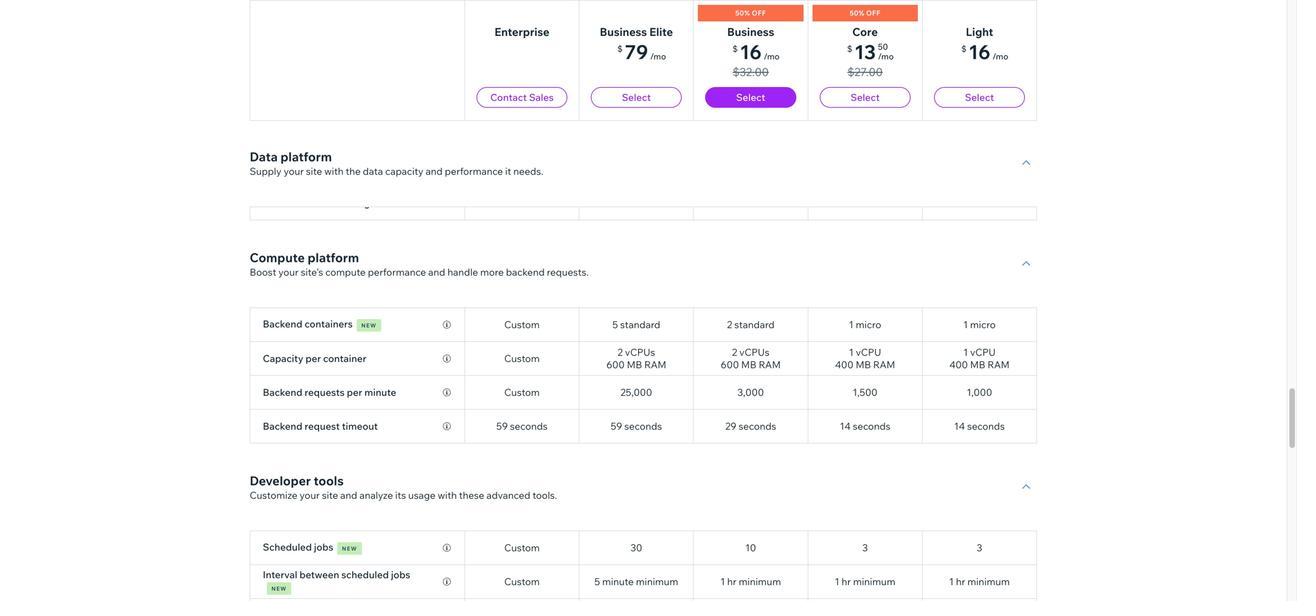 Task type: describe. For each thing, give the bounding box(es) containing it.
data
[[363, 165, 383, 177]]

handle
[[448, 266, 478, 278]]

capacity
[[263, 352, 304, 365]]

business elite $ 79 /mo
[[600, 25, 673, 64]]

1 400 from the left
[[835, 359, 854, 371]]

with inside developer tools customize your site and analyze its usage with these advanced tools.
[[438, 489, 457, 501]]

2 25,000 from the top
[[621, 386, 653, 398]]

your for data
[[284, 165, 304, 177]]

$ inside 'business elite $ 79 /mo'
[[618, 44, 623, 54]]

light
[[966, 25, 994, 39]]

site for tools
[[322, 489, 338, 501]]

backend
[[506, 266, 545, 278]]

interval between scheduled jobs new
[[263, 569, 411, 592]]

site for platform
[[306, 165, 322, 177]]

and inside compute platform boost your site's compute performance and handle more backend requests.
[[428, 266, 445, 278]]

needs.
[[514, 165, 544, 177]]

compute
[[250, 250, 305, 265]]

4 custom from the top
[[505, 352, 540, 365]]

1 2 vcpus 600 mb ram from the left
[[607, 346, 667, 371]]

1 120 from the left
[[858, 95, 874, 107]]

1 5,000 from the top
[[738, 28, 764, 40]]

7 custom from the top
[[505, 576, 540, 588]]

5 minute minimum
[[595, 576, 679, 588]]

2 3 from the left
[[977, 542, 983, 554]]

2 2 vcpus 600 mb ram from the left
[[721, 346, 781, 371]]

external
[[263, 197, 300, 209]]

50% off for 13
[[850, 9, 881, 17]]

29
[[726, 420, 737, 432]]

scheduled
[[342, 569, 389, 581]]

customize
[[250, 489, 298, 501]]

2 59 from the left
[[611, 420, 623, 432]]

$ inside the business $ 16 /mo $32.00
[[733, 44, 738, 54]]

1 select from the left
[[622, 91, 651, 103]]

and inside developer tools customize your site and analyze its usage with these advanced tools.
[[340, 489, 357, 501]]

new inside interval between scheduled jobs new
[[272, 585, 287, 592]]

0 vertical spatial minute
[[365, 386, 396, 398]]

integration
[[347, 197, 397, 209]]

performance inside the data platform supply your site with the data capacity and performance it needs.
[[445, 165, 503, 177]]

13
[[855, 40, 876, 64]]

2 14 from the left
[[955, 420, 966, 432]]

the
[[346, 165, 361, 177]]

2 vcpu from the left
[[971, 346, 996, 358]]

2 select button from the left
[[706, 87, 797, 108]]

1 vertical spatial per
[[347, 386, 362, 398]]

2 14 seconds from the left
[[955, 420, 1005, 432]]

0 horizontal spatial jobs
[[314, 541, 334, 553]]

business $ 16 /mo $32.00
[[728, 25, 780, 79]]

50% for 13
[[850, 9, 865, 17]]

30
[[631, 542, 643, 554]]

$32.00
[[733, 65, 769, 79]]

sales
[[529, 91, 554, 103]]

/mo inside $ 16 /mo
[[993, 51, 1009, 62]]

2 micro from the left
[[971, 319, 996, 331]]

developer tools customize your site and analyze its usage with these advanced tools.
[[250, 473, 557, 501]]

5 for 5 standard
[[613, 319, 618, 331]]

your for compute
[[279, 266, 299, 278]]

3,500
[[624, 95, 650, 107]]

1 59 seconds from the left
[[497, 420, 548, 432]]

2 select from the left
[[737, 91, 766, 103]]

3 mb from the left
[[856, 359, 871, 371]]

2 ram from the left
[[759, 359, 781, 371]]

1 1 hr minimum from the left
[[721, 576, 782, 588]]

5 standard
[[613, 319, 661, 331]]

50
[[878, 41, 889, 52]]

its
[[395, 489, 406, 501]]

it
[[505, 165, 511, 177]]

79
[[625, 40, 648, 64]]

enterprise
[[495, 25, 550, 39]]

1 600 from the left
[[607, 359, 625, 371]]

2 600 from the left
[[721, 359, 739, 371]]

your for developer
[[300, 489, 320, 501]]

contact
[[491, 91, 527, 103]]

2 hr from the left
[[842, 576, 851, 588]]

developer
[[250, 473, 311, 489]]

5 for 5 minute minimum
[[595, 576, 600, 588]]

jobs inside interval between scheduled jobs new
[[391, 569, 411, 581]]

2 minimum from the left
[[739, 576, 782, 588]]

core
[[853, 25, 878, 39]]

2 1 hr minimum from the left
[[835, 576, 896, 588]]

advanced
[[487, 489, 531, 501]]

$ 16 /mo
[[962, 40, 1009, 64]]

2 120 from the left
[[972, 95, 988, 107]]

3 ram from the left
[[874, 359, 896, 371]]

4 select from the left
[[965, 91, 995, 103]]

tools.
[[533, 489, 557, 501]]

data request timeout
[[263, 163, 360, 175]]

core $ 13 50 /mo $27.00
[[848, 25, 894, 79]]

2 16 from the left
[[969, 40, 991, 64]]

timeout for data request timeout
[[324, 163, 360, 175]]

elite
[[650, 25, 673, 39]]

scheduled jobs
[[263, 541, 334, 553]]

new for tools
[[342, 545, 357, 552]]

container
[[323, 352, 367, 365]]

new for platform
[[362, 322, 377, 329]]

usage
[[408, 489, 436, 501]]

1 1 micro from the left
[[849, 319, 882, 331]]

capacity
[[385, 165, 424, 177]]

boost
[[250, 266, 276, 278]]

1 vcpu from the left
[[856, 346, 882, 358]]

2 1 vcpu 400 mb ram from the left
[[950, 346, 1010, 371]]



Task type: vqa. For each thing, say whether or not it's contained in the screenshot.
When Do You Want To Publish Your Post?
no



Task type: locate. For each thing, give the bounding box(es) containing it.
10 seconds
[[497, 163, 548, 175]]

5,000 up 500
[[738, 62, 764, 74]]

request right supply
[[287, 163, 322, 175]]

0 horizontal spatial business
[[600, 25, 647, 39]]

1 off from the left
[[752, 9, 767, 17]]

3 1 hr minimum from the left
[[950, 576, 1010, 588]]

1 vertical spatial with
[[438, 489, 457, 501]]

containers
[[305, 318, 353, 330]]

3 /mo from the left
[[878, 51, 894, 62]]

0 horizontal spatial 59
[[497, 420, 508, 432]]

10 for 10
[[746, 542, 757, 554]]

1 custom from the top
[[505, 28, 540, 40]]

ram
[[645, 359, 667, 371], [759, 359, 781, 371], [874, 359, 896, 371], [988, 359, 1010, 371]]

new right containers
[[362, 322, 377, 329]]

/mo inside 'business elite $ 79 /mo'
[[650, 51, 666, 62]]

0 horizontal spatial 5
[[595, 576, 600, 588]]

1 micro up 1,500
[[849, 319, 882, 331]]

1 standard from the left
[[620, 319, 661, 331]]

micro
[[856, 319, 882, 331], [971, 319, 996, 331]]

0 horizontal spatial 120
[[858, 95, 874, 107]]

$ up $32.00
[[733, 44, 738, 54]]

new
[[362, 322, 377, 329], [342, 545, 357, 552], [272, 585, 287, 592]]

0 horizontal spatial 10
[[497, 163, 508, 175]]

micro up 1,000 on the bottom right
[[971, 319, 996, 331]]

6 custom from the top
[[505, 542, 540, 554]]

1 14 from the left
[[840, 420, 851, 432]]

mb up 1,500
[[856, 359, 871, 371]]

50% up the business $ 16 /mo $32.00
[[736, 9, 750, 17]]

standard
[[620, 319, 661, 331], [735, 319, 775, 331]]

platform for data platform
[[281, 149, 332, 164]]

jobs
[[314, 541, 334, 553], [391, 569, 411, 581]]

2
[[727, 319, 733, 331], [618, 346, 623, 358], [732, 346, 738, 358]]

0 vertical spatial performance
[[445, 165, 503, 177]]

1 horizontal spatial vcpus
[[740, 346, 770, 358]]

your down tools
[[300, 489, 320, 501]]

mb up 1,000 on the bottom right
[[971, 359, 986, 371]]

1 horizontal spatial business
[[728, 25, 775, 39]]

site inside developer tools customize your site and analyze its usage with these advanced tools.
[[322, 489, 338, 501]]

2 /mo from the left
[[764, 51, 780, 62]]

1 horizontal spatial vcpu
[[971, 346, 996, 358]]

600 down the 2 standard
[[721, 359, 739, 371]]

16 up $32.00
[[740, 40, 762, 64]]

0 vertical spatial and
[[426, 165, 443, 177]]

0 horizontal spatial 2 vcpus 600 mb ram
[[607, 346, 667, 371]]

select button down $32.00
[[706, 87, 797, 108]]

1 horizontal spatial 14 seconds
[[955, 420, 1005, 432]]

1,000
[[967, 386, 993, 398]]

16
[[740, 40, 762, 64], [969, 40, 991, 64]]

$27.00
[[848, 65, 883, 79]]

request down requests on the bottom of the page
[[305, 420, 340, 432]]

1 vertical spatial jobs
[[391, 569, 411, 581]]

timeout left 'data'
[[324, 163, 360, 175]]

1 vertical spatial 5
[[595, 576, 600, 588]]

0 vertical spatial platform
[[281, 149, 332, 164]]

1 vertical spatial site
[[322, 489, 338, 501]]

backend up developer
[[263, 420, 303, 432]]

site inside the data platform supply your site with the data capacity and performance it needs.
[[306, 165, 322, 177]]

platform for compute platform
[[308, 250, 359, 265]]

/mo inside the business $ 16 /mo $32.00
[[764, 51, 780, 62]]

compute
[[326, 266, 366, 278]]

59
[[497, 420, 508, 432], [611, 420, 623, 432]]

timeout for backend request timeout
[[342, 420, 378, 432]]

/mo up $32.00
[[764, 51, 780, 62]]

3 minimum from the left
[[854, 576, 896, 588]]

1 horizontal spatial 50% off
[[850, 9, 881, 17]]

select down the 79
[[622, 91, 651, 103]]

3 select button from the left
[[820, 87, 911, 108]]

1 select button from the left
[[591, 87, 682, 108]]

your right supply
[[284, 165, 304, 177]]

standard for 5 standard
[[620, 319, 661, 331]]

more
[[481, 266, 504, 278]]

1 horizontal spatial with
[[438, 489, 457, 501]]

0 horizontal spatial minute
[[365, 386, 396, 398]]

ram up 1,500
[[874, 359, 896, 371]]

site up database
[[306, 165, 322, 177]]

minimum
[[636, 576, 679, 588], [739, 576, 782, 588], [854, 576, 896, 588], [968, 576, 1010, 588]]

and right capacity
[[426, 165, 443, 177]]

compute platform boost your site's compute performance and handle more backend requests.
[[250, 250, 589, 278]]

1 horizontal spatial 600
[[721, 359, 739, 371]]

0 horizontal spatial off
[[752, 9, 767, 17]]

1 hr from the left
[[728, 576, 737, 588]]

0 horizontal spatial 50% off
[[736, 9, 767, 17]]

1 horizontal spatial hr
[[842, 576, 851, 588]]

capacity per container
[[263, 352, 367, 365]]

per right requests on the bottom of the page
[[347, 386, 362, 398]]

ram up 1,000 on the bottom right
[[988, 359, 1010, 371]]

vcpus
[[625, 346, 656, 358], [740, 346, 770, 358]]

business up the 79
[[600, 25, 647, 39]]

backend down capacity
[[263, 386, 303, 398]]

16 down light
[[969, 40, 991, 64]]

0 vertical spatial backend
[[263, 318, 303, 330]]

seconds
[[510, 163, 548, 175], [510, 420, 548, 432], [625, 420, 662, 432], [739, 420, 777, 432], [853, 420, 891, 432], [968, 420, 1005, 432]]

2 50% from the left
[[850, 9, 865, 17]]

$ down light
[[962, 44, 967, 54]]

4 minimum from the left
[[968, 576, 1010, 588]]

50% off up the business $ 16 /mo $32.00
[[736, 9, 767, 17]]

with
[[325, 165, 344, 177], [438, 489, 457, 501]]

analyze
[[360, 489, 393, 501]]

requests.
[[547, 266, 589, 278]]

1 horizontal spatial 400
[[950, 359, 968, 371]]

1 horizontal spatial 5
[[613, 319, 618, 331]]

/mo down light
[[993, 51, 1009, 62]]

1 $ from the left
[[618, 44, 623, 54]]

1 horizontal spatial new
[[342, 545, 357, 552]]

and left the handle
[[428, 266, 445, 278]]

backend requests per minute
[[263, 386, 396, 398]]

1 59 from the left
[[497, 420, 508, 432]]

0 horizontal spatial micro
[[856, 319, 882, 331]]

site
[[306, 165, 322, 177], [322, 489, 338, 501]]

0 horizontal spatial 14
[[840, 420, 851, 432]]

standard for 2 standard
[[735, 319, 775, 331]]

1 vertical spatial 5,000
[[738, 62, 764, 74]]

these
[[459, 489, 485, 501]]

vcpus down 5 standard
[[625, 346, 656, 358]]

5,000 up $32.00
[[738, 28, 764, 40]]

1 horizontal spatial 59 seconds
[[611, 420, 662, 432]]

1 mb from the left
[[627, 359, 642, 371]]

2 vertical spatial new
[[272, 585, 287, 592]]

backend for backend containers
[[263, 318, 303, 330]]

with left these
[[438, 489, 457, 501]]

select
[[622, 91, 651, 103], [737, 91, 766, 103], [851, 91, 880, 103], [965, 91, 995, 103]]

backend up capacity
[[263, 318, 303, 330]]

3 hr from the left
[[956, 576, 966, 588]]

request for data
[[287, 163, 322, 175]]

mb
[[627, 359, 642, 371], [742, 359, 757, 371], [856, 359, 871, 371], [971, 359, 986, 371]]

1 vertical spatial timeout
[[342, 420, 378, 432]]

3 $ from the left
[[848, 44, 853, 54]]

120 down $27.00
[[858, 95, 874, 107]]

backend containers
[[263, 318, 353, 330]]

data inside the data platform supply your site with the data capacity and performance it needs.
[[250, 149, 278, 164]]

4 mb from the left
[[971, 359, 986, 371]]

2 $ from the left
[[733, 44, 738, 54]]

1 horizontal spatial standard
[[735, 319, 775, 331]]

2 vertical spatial and
[[340, 489, 357, 501]]

25,000 down 5 standard
[[621, 386, 653, 398]]

data for platform
[[250, 149, 278, 164]]

and inside the data platform supply your site with the data capacity and performance it needs.
[[426, 165, 443, 177]]

1 vertical spatial platform
[[308, 250, 359, 265]]

0 horizontal spatial vcpu
[[856, 346, 882, 358]]

3 select from the left
[[851, 91, 880, 103]]

interval
[[263, 569, 297, 581]]

ram down the 2 standard
[[759, 359, 781, 371]]

$ inside the core $ 13 50 /mo $27.00
[[848, 44, 853, 54]]

with left the
[[325, 165, 344, 177]]

4 select button from the left
[[935, 87, 1026, 108]]

custom
[[505, 28, 540, 40], [505, 95, 540, 107], [505, 319, 540, 331], [505, 352, 540, 365], [505, 386, 540, 398], [505, 542, 540, 554], [505, 576, 540, 588]]

2 custom from the top
[[505, 95, 540, 107]]

2 5,000 from the top
[[738, 62, 764, 74]]

2 off from the left
[[867, 9, 881, 17]]

off up core
[[867, 9, 881, 17]]

platform up supply
[[281, 149, 332, 164]]

$ left the 79
[[618, 44, 623, 54]]

vcpu up 1,000 on the bottom right
[[971, 346, 996, 358]]

0 horizontal spatial 400
[[835, 359, 854, 371]]

vcpu
[[856, 346, 882, 358], [971, 346, 996, 358]]

1 vertical spatial and
[[428, 266, 445, 278]]

14 seconds down 1,000 on the bottom right
[[955, 420, 1005, 432]]

1 vertical spatial 25,000
[[621, 386, 653, 398]]

1 minimum from the left
[[636, 576, 679, 588]]

business up $32.00
[[728, 25, 775, 39]]

and down tools
[[340, 489, 357, 501]]

120
[[858, 95, 874, 107], [972, 95, 988, 107]]

0 vertical spatial 5,000
[[738, 28, 764, 40]]

business inside 'business elite $ 79 /mo'
[[600, 25, 647, 39]]

1 vertical spatial 10
[[746, 542, 757, 554]]

1 horizontal spatial 1 hr minimum
[[835, 576, 896, 588]]

5 custom from the top
[[505, 386, 540, 398]]

5,000
[[738, 28, 764, 40], [738, 62, 764, 74]]

mb down 5 standard
[[627, 359, 642, 371]]

0 horizontal spatial 3
[[863, 542, 868, 554]]

0 vertical spatial site
[[306, 165, 322, 177]]

1 horizontal spatial micro
[[971, 319, 996, 331]]

1 3 from the left
[[863, 542, 868, 554]]

50% up core
[[850, 9, 865, 17]]

1 horizontal spatial 10
[[746, 542, 757, 554]]

0 horizontal spatial with
[[325, 165, 344, 177]]

25,000
[[621, 28, 653, 40], [621, 386, 653, 398]]

data up supply
[[250, 149, 278, 164]]

new up scheduled
[[342, 545, 357, 552]]

2 horizontal spatial hr
[[956, 576, 966, 588]]

0 horizontal spatial 14 seconds
[[840, 420, 891, 432]]

2 vcpus from the left
[[740, 346, 770, 358]]

0 vertical spatial 5
[[613, 319, 618, 331]]

1 horizontal spatial 1 micro
[[964, 319, 996, 331]]

off for 13
[[867, 9, 881, 17]]

data
[[250, 149, 278, 164], [263, 163, 285, 175]]

1 vertical spatial backend
[[263, 386, 303, 398]]

2 vertical spatial your
[[300, 489, 320, 501]]

29 seconds
[[726, 420, 777, 432]]

select down $27.00
[[851, 91, 880, 103]]

select down $32.00
[[737, 91, 766, 103]]

0 horizontal spatial 1 micro
[[849, 319, 882, 331]]

scheduled
[[263, 541, 312, 553]]

14 seconds
[[840, 420, 891, 432], [955, 420, 1005, 432]]

1 vertical spatial your
[[279, 266, 299, 278]]

hr
[[728, 576, 737, 588], [842, 576, 851, 588], [956, 576, 966, 588]]

1 micro
[[849, 319, 882, 331], [964, 319, 996, 331]]

1 horizontal spatial 2 vcpus 600 mb ram
[[721, 346, 781, 371]]

0 vertical spatial your
[[284, 165, 304, 177]]

select button down the 79
[[591, 87, 682, 108]]

1 horizontal spatial 59
[[611, 420, 623, 432]]

tools
[[314, 473, 344, 489]]

performance right compute
[[368, 266, 426, 278]]

2 standard from the left
[[735, 319, 775, 331]]

performance left it
[[445, 165, 503, 177]]

10 for 10 seconds
[[497, 163, 508, 175]]

performance inside compute platform boost your site's compute performance and handle more backend requests.
[[368, 266, 426, 278]]

vcpu up 1,500
[[856, 346, 882, 358]]

3 backend from the top
[[263, 420, 303, 432]]

1 micro from the left
[[856, 319, 882, 331]]

$ left 13
[[848, 44, 853, 54]]

0 horizontal spatial 59 seconds
[[497, 420, 548, 432]]

0 horizontal spatial new
[[272, 585, 287, 592]]

1 horizontal spatial jobs
[[391, 569, 411, 581]]

minute down container
[[365, 386, 396, 398]]

platform inside compute platform boost your site's compute performance and handle more backend requests.
[[308, 250, 359, 265]]

supply
[[250, 165, 282, 177]]

0 horizontal spatial standard
[[620, 319, 661, 331]]

platform inside the data platform supply your site with the data capacity and performance it needs.
[[281, 149, 332, 164]]

data up external
[[263, 163, 285, 175]]

site's
[[301, 266, 323, 278]]

5
[[613, 319, 618, 331], [595, 576, 600, 588]]

contact sales
[[491, 91, 554, 103]]

14 seconds down 1,500
[[840, 420, 891, 432]]

1 horizontal spatial per
[[347, 386, 362, 398]]

50% off up core
[[850, 9, 881, 17]]

2 mb from the left
[[742, 359, 757, 371]]

1 horizontal spatial 1 vcpu 400 mb ram
[[950, 346, 1010, 371]]

1 14 seconds from the left
[[840, 420, 891, 432]]

2 vcpus 600 mb ram
[[607, 346, 667, 371], [721, 346, 781, 371]]

contact sales button
[[477, 87, 568, 108]]

1 50% from the left
[[736, 9, 750, 17]]

1 horizontal spatial 14
[[955, 420, 966, 432]]

2 1 micro from the left
[[964, 319, 996, 331]]

2 business from the left
[[728, 25, 775, 39]]

1 horizontal spatial performance
[[445, 165, 503, 177]]

micro up 1,500
[[856, 319, 882, 331]]

0 vertical spatial 25,000
[[621, 28, 653, 40]]

backend for backend request timeout
[[263, 420, 303, 432]]

600
[[607, 359, 625, 371], [721, 359, 739, 371]]

data for request
[[263, 163, 285, 175]]

1 25,000 from the top
[[621, 28, 653, 40]]

backend request timeout
[[263, 420, 378, 432]]

0 horizontal spatial hr
[[728, 576, 737, 588]]

1 vertical spatial minute
[[603, 576, 634, 588]]

59 seconds
[[497, 420, 548, 432], [611, 420, 662, 432]]

1 business from the left
[[600, 25, 647, 39]]

request for backend
[[305, 420, 340, 432]]

2 vcpus 600 mb ram down 5 standard
[[607, 346, 667, 371]]

0 horizontal spatial 600
[[607, 359, 625, 371]]

jobs right scheduled
[[391, 569, 411, 581]]

0 horizontal spatial 50%
[[736, 9, 750, 17]]

2 standard
[[727, 319, 775, 331]]

0 horizontal spatial per
[[306, 352, 321, 365]]

your inside compute platform boost your site's compute performance and handle more backend requests.
[[279, 266, 299, 278]]

data platform supply your site with the data capacity and performance it needs.
[[250, 149, 544, 177]]

request
[[287, 163, 322, 175], [305, 420, 340, 432]]

0 vertical spatial request
[[287, 163, 322, 175]]

3,000
[[852, 28, 879, 40], [967, 28, 993, 40], [852, 62, 879, 74], [738, 386, 764, 398]]

1 vertical spatial new
[[342, 545, 357, 552]]

business for $
[[600, 25, 647, 39]]

select down $ 16 /mo at the top right of page
[[965, 91, 995, 103]]

1 ram from the left
[[645, 359, 667, 371]]

0 vertical spatial jobs
[[314, 541, 334, 553]]

0 horizontal spatial 16
[[740, 40, 762, 64]]

with inside the data platform supply your site with the data capacity and performance it needs.
[[325, 165, 344, 177]]

select button
[[591, 87, 682, 108], [706, 87, 797, 108], [820, 87, 911, 108], [935, 87, 1026, 108]]

1 1 vcpu 400 mb ram from the left
[[835, 346, 896, 371]]

0 vertical spatial timeout
[[324, 163, 360, 175]]

backend for backend requests per minute
[[263, 386, 303, 398]]

1
[[849, 319, 854, 331], [964, 319, 968, 331], [849, 346, 854, 358], [964, 346, 969, 358], [721, 576, 725, 588], [835, 576, 840, 588], [950, 576, 954, 588]]

50% off for 16
[[736, 9, 767, 17]]

minute down 30
[[603, 576, 634, 588]]

database
[[302, 197, 345, 209]]

minute
[[365, 386, 396, 398], [603, 576, 634, 588]]

3 custom from the top
[[505, 319, 540, 331]]

2 backend from the top
[[263, 386, 303, 398]]

16 inside the business $ 16 /mo $32.00
[[740, 40, 762, 64]]

1 horizontal spatial 120
[[972, 95, 988, 107]]

400
[[835, 359, 854, 371], [950, 359, 968, 371]]

your down compute
[[279, 266, 299, 278]]

4 /mo from the left
[[993, 51, 1009, 62]]

1 horizontal spatial 50%
[[850, 9, 865, 17]]

1 vcpu 400 mb ram up 1,000 on the bottom right
[[950, 346, 1010, 371]]

1 50% off from the left
[[736, 9, 767, 17]]

1 horizontal spatial 3
[[977, 542, 983, 554]]

0 horizontal spatial performance
[[368, 266, 426, 278]]

50% for 16
[[736, 9, 750, 17]]

per right capacity
[[306, 352, 321, 365]]

backend
[[263, 318, 303, 330], [263, 386, 303, 398], [263, 420, 303, 432]]

ram down 5 standard
[[645, 359, 667, 371]]

select button down $27.00
[[820, 87, 911, 108]]

off for 16
[[752, 9, 767, 17]]

400 up 1,500
[[835, 359, 854, 371]]

0 vertical spatial with
[[325, 165, 344, 177]]

2 vcpus 600 mb ram down the 2 standard
[[721, 346, 781, 371]]

10
[[497, 163, 508, 175], [746, 542, 757, 554]]

1 backend from the top
[[263, 318, 303, 330]]

600 down 5 standard
[[607, 359, 625, 371]]

25,000 up 3,500
[[621, 28, 653, 40]]

0 vertical spatial new
[[362, 322, 377, 329]]

2 horizontal spatial 1 hr minimum
[[950, 576, 1010, 588]]

2 59 seconds from the left
[[611, 420, 662, 432]]

site down tools
[[322, 489, 338, 501]]

1 vertical spatial request
[[305, 420, 340, 432]]

1 16 from the left
[[740, 40, 762, 64]]

0 vertical spatial per
[[306, 352, 321, 365]]

1 horizontal spatial 16
[[969, 40, 991, 64]]

off up the business $ 16 /mo $32.00
[[752, 9, 767, 17]]

your inside developer tools customize your site and analyze its usage with these advanced tools.
[[300, 489, 320, 501]]

and
[[426, 165, 443, 177], [428, 266, 445, 278], [340, 489, 357, 501]]

your inside the data platform supply your site with the data capacity and performance it needs.
[[284, 165, 304, 177]]

jobs up between
[[314, 541, 334, 553]]

$ inside $ 16 /mo
[[962, 44, 967, 54]]

500
[[742, 95, 760, 107]]

/mo right the 79
[[650, 51, 666, 62]]

mb down the 2 standard
[[742, 359, 757, 371]]

4 $ from the left
[[962, 44, 967, 54]]

1 horizontal spatial off
[[867, 9, 881, 17]]

business
[[600, 25, 647, 39], [728, 25, 775, 39]]

platform
[[281, 149, 332, 164], [308, 250, 359, 265]]

$
[[618, 44, 623, 54], [733, 44, 738, 54], [848, 44, 853, 54], [962, 44, 967, 54]]

between
[[300, 569, 339, 581]]

select button down $ 16 /mo at the top right of page
[[935, 87, 1026, 108]]

timeout down 'backend requests per minute'
[[342, 420, 378, 432]]

/mo right 13
[[878, 51, 894, 62]]

1 vertical spatial performance
[[368, 266, 426, 278]]

1 vcpu 400 mb ram up 1,500
[[835, 346, 896, 371]]

4 ram from the left
[[988, 359, 1010, 371]]

1 micro up 1,000 on the bottom right
[[964, 319, 996, 331]]

new down interval
[[272, 585, 287, 592]]

50%
[[736, 9, 750, 17], [850, 9, 865, 17]]

1 /mo from the left
[[650, 51, 666, 62]]

off
[[752, 9, 767, 17], [867, 9, 881, 17]]

requests
[[305, 386, 345, 398]]

0 horizontal spatial 1 vcpu 400 mb ram
[[835, 346, 896, 371]]

1 horizontal spatial minute
[[603, 576, 634, 588]]

400 up 1,000 on the bottom right
[[950, 359, 968, 371]]

1 hr minimum
[[721, 576, 782, 588], [835, 576, 896, 588], [950, 576, 1010, 588]]

120 down $ 16 /mo at the top right of page
[[972, 95, 988, 107]]

1 vcpu 400 mb ram
[[835, 346, 896, 371], [950, 346, 1010, 371]]

platform up compute
[[308, 250, 359, 265]]

0 horizontal spatial 1 hr minimum
[[721, 576, 782, 588]]

business inside the business $ 16 /mo $32.00
[[728, 25, 775, 39]]

2 horizontal spatial new
[[362, 322, 377, 329]]

external database integration
[[263, 197, 397, 209]]

vcpus down the 2 standard
[[740, 346, 770, 358]]

1 vcpus from the left
[[625, 346, 656, 358]]

2 400 from the left
[[950, 359, 968, 371]]

2 vertical spatial backend
[[263, 420, 303, 432]]

2 50% off from the left
[[850, 9, 881, 17]]

business for 16
[[728, 25, 775, 39]]

0 horizontal spatial vcpus
[[625, 346, 656, 358]]

/mo inside the core $ 13 50 /mo $27.00
[[878, 51, 894, 62]]

1,500
[[853, 386, 878, 398]]



